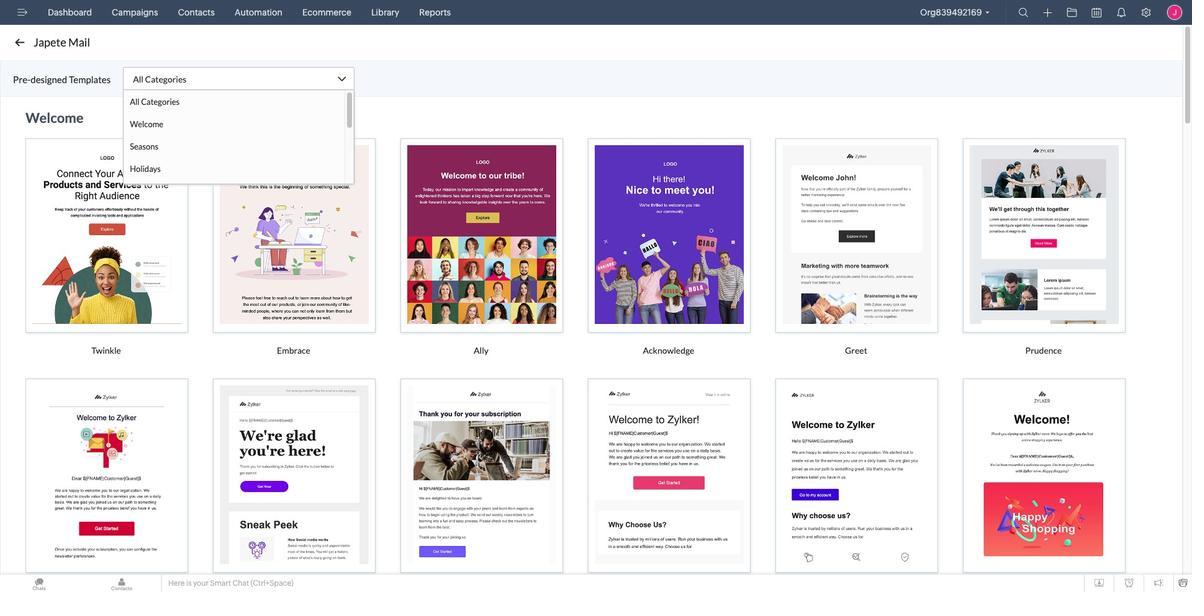 Task type: describe. For each thing, give the bounding box(es) containing it.
contacts image
[[83, 575, 161, 592]]

ecommerce
[[302, 7, 351, 17]]

dashboard
[[48, 7, 92, 17]]

(ctrl+space)
[[251, 579, 294, 588]]

folder image
[[1067, 7, 1077, 17]]

library
[[371, 7, 399, 17]]

ecommerce link
[[297, 0, 356, 25]]

here is your smart chat (ctrl+space)
[[168, 579, 294, 588]]

search image
[[1019, 7, 1028, 17]]

contacts
[[178, 7, 215, 17]]

smart
[[210, 579, 231, 588]]

automation link
[[230, 0, 287, 25]]

calendar image
[[1092, 7, 1101, 17]]

contacts link
[[173, 0, 220, 25]]

campaigns
[[112, 7, 158, 17]]

library link
[[366, 0, 404, 25]]

campaigns link
[[107, 0, 163, 25]]



Task type: locate. For each thing, give the bounding box(es) containing it.
org839492169
[[920, 7, 982, 17]]

notifications image
[[1116, 7, 1126, 17]]

your
[[193, 579, 209, 588]]

reports
[[419, 7, 451, 17]]

chats image
[[0, 575, 78, 592]]

configure settings image
[[1141, 7, 1151, 17]]

dashboard link
[[43, 0, 97, 25]]

is
[[186, 579, 192, 588]]

chat
[[232, 579, 249, 588]]

quick actions image
[[1043, 8, 1052, 17]]

automation
[[235, 7, 283, 17]]

here
[[168, 579, 185, 588]]

reports link
[[414, 0, 456, 25]]



